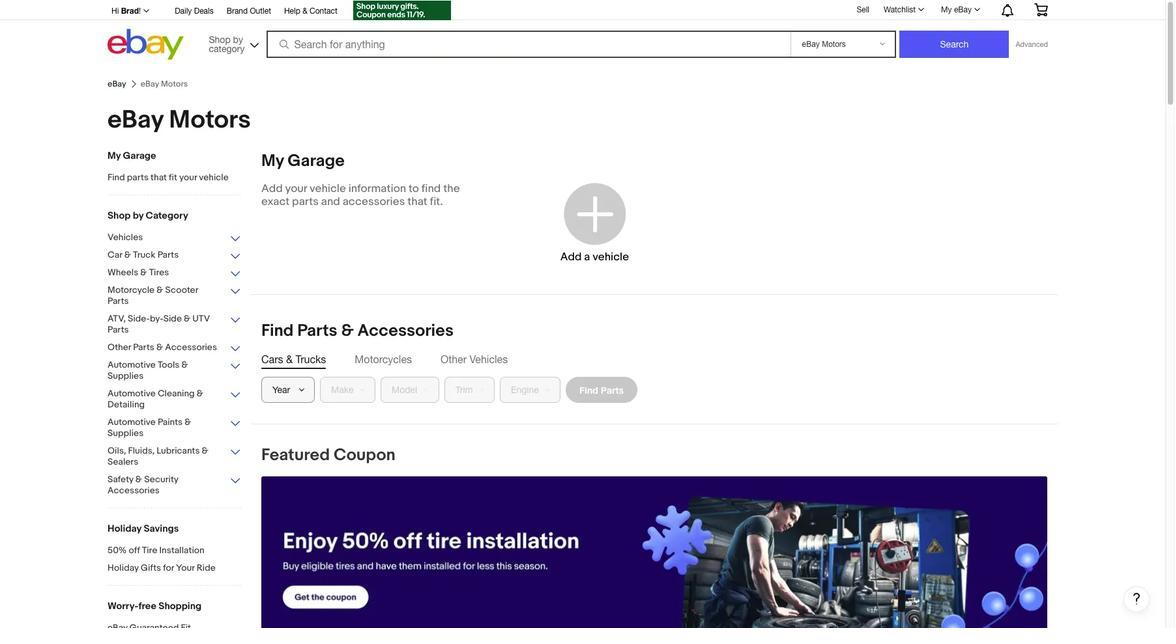 Task type: vqa. For each thing, say whether or not it's contained in the screenshot.
POWER HOUR- AUCTION
no



Task type: describe. For each thing, give the bounding box(es) containing it.
featured
[[261, 446, 330, 466]]

2 automotive from the top
[[108, 388, 156, 400]]

help & contact link
[[284, 5, 337, 19]]

parts inside 'add your vehicle information to find the exact parts and accessories that fit.'
[[292, 196, 319, 209]]

help & contact
[[284, 7, 337, 16]]

off
[[129, 546, 140, 557]]

by for category
[[133, 210, 143, 222]]

hi brad !
[[111, 6, 141, 16]]

the
[[443, 182, 460, 196]]

vehicles inside vehicles car & truck parts wheels & tires motorcycle & scooter parts atv, side-by-side & utv parts other parts & accessories automotive tools & supplies automotive cleaning & detailing automotive paints & supplies oils, fluids, lubricants & sealers safety & security accessories
[[108, 232, 143, 243]]

automotive paints & supplies button
[[108, 417, 241, 441]]

holiday savings
[[108, 523, 179, 536]]

shop by category banner
[[104, 0, 1058, 63]]

brad
[[121, 6, 139, 16]]

0 vertical spatial parts
[[127, 172, 149, 183]]

1 vertical spatial vehicles
[[470, 354, 508, 366]]

!
[[139, 7, 141, 16]]

information
[[348, 182, 406, 196]]

50%
[[108, 546, 127, 557]]

get the coupon image
[[353, 1, 451, 20]]

shop by category button
[[203, 29, 262, 57]]

worry-free shopping
[[108, 601, 202, 613]]

add a vehicle button
[[514, 164, 675, 282]]

brand outlet
[[227, 7, 271, 16]]

Search for anything text field
[[268, 32, 788, 57]]

for
[[163, 563, 174, 574]]

find parts button
[[566, 377, 637, 403]]

coupon
[[334, 446, 395, 466]]

sealers
[[108, 457, 138, 468]]

1 supplies from the top
[[108, 371, 144, 382]]

to
[[409, 182, 419, 196]]

gifts
[[141, 563, 161, 574]]

shop for shop by category
[[209, 34, 231, 45]]

atv, side-by-side & utv parts button
[[108, 314, 241, 337]]

tires
[[149, 267, 169, 278]]

motorcycles
[[355, 354, 412, 366]]

advanced link
[[1009, 31, 1055, 57]]

savings
[[144, 523, 179, 536]]

and
[[321, 196, 340, 209]]

fit
[[169, 172, 177, 183]]

ride
[[197, 563, 216, 574]]

truck
[[133, 250, 156, 261]]

car & truck parts button
[[108, 250, 241, 262]]

side
[[163, 314, 182, 325]]

your
[[176, 563, 195, 574]]

parts inside find parts button
[[601, 385, 624, 396]]

tire
[[142, 546, 157, 557]]

ebay motors
[[108, 105, 251, 136]]

add a vehicle image
[[560, 180, 629, 248]]

atv,
[[108, 314, 126, 325]]

main content containing my garage
[[251, 151, 1150, 629]]

motorcycle & scooter parts button
[[108, 285, 241, 308]]

vehicles car & truck parts wheels & tires motorcycle & scooter parts atv, side-by-side & utv parts other parts & accessories automotive tools & supplies automotive cleaning & detailing automotive paints & supplies oils, fluids, lubricants & sealers safety & security accessories
[[108, 232, 217, 497]]

lubricants
[[157, 446, 200, 457]]

watchlist link
[[877, 2, 930, 18]]

enjoy 50% off tire installation image
[[261, 477, 1047, 629]]

1 horizontal spatial garage
[[288, 151, 345, 171]]

fluids,
[[128, 446, 155, 457]]

ebay link
[[108, 79, 126, 89]]

automotive cleaning & detailing button
[[108, 388, 241, 412]]

holiday gifts for your ride link
[[108, 563, 241, 576]]

2 horizontal spatial accessories
[[357, 321, 454, 342]]

your shopping cart image
[[1034, 3, 1049, 16]]

brand outlet link
[[227, 5, 271, 19]]

none submit inside the shop by category banner
[[900, 31, 1009, 58]]

accessories
[[343, 196, 405, 209]]

outlet
[[250, 7, 271, 16]]

1 vertical spatial accessories
[[165, 342, 217, 353]]

category
[[209, 43, 245, 54]]

other parts & accessories button
[[108, 342, 241, 355]]

other vehicles
[[441, 354, 508, 366]]

account navigation
[[104, 0, 1058, 22]]

vehicles button
[[108, 232, 241, 244]]

wheels & tires button
[[108, 267, 241, 280]]

sell link
[[851, 5, 875, 14]]

motors
[[169, 105, 251, 136]]

ebay for ebay
[[108, 79, 126, 89]]

car
[[108, 250, 122, 261]]

add a vehicle
[[560, 251, 629, 264]]

other inside tab list
[[441, 354, 467, 366]]

tab list containing cars & trucks
[[261, 353, 1047, 367]]

other inside vehicles car & truck parts wheels & tires motorcycle & scooter parts atv, side-by-side & utv parts other parts & accessories automotive tools & supplies automotive cleaning & detailing automotive paints & supplies oils, fluids, lubricants & sealers safety & security accessories
[[108, 342, 131, 353]]

safety
[[108, 474, 133, 486]]

add your vehicle information to find the exact parts and accessories that fit.
[[261, 182, 460, 209]]

1 automotive from the top
[[108, 360, 156, 371]]

50% off tire installation link
[[108, 546, 241, 558]]

detailing
[[108, 400, 145, 411]]



Task type: locate. For each thing, give the bounding box(es) containing it.
add inside add a vehicle button
[[560, 251, 582, 264]]

shopping
[[159, 601, 202, 613]]

that
[[151, 172, 167, 183], [407, 196, 427, 209]]

trucks
[[296, 354, 326, 366]]

2 vertical spatial ebay
[[108, 105, 163, 136]]

help
[[284, 7, 300, 16]]

1 vertical spatial other
[[441, 354, 467, 366]]

category
[[146, 210, 188, 222]]

garage up "find parts that fit your vehicle"
[[123, 150, 156, 162]]

accessories down sealers
[[108, 486, 160, 497]]

by down brand
[[233, 34, 243, 45]]

0 vertical spatial holiday
[[108, 523, 141, 536]]

by
[[233, 34, 243, 45], [133, 210, 143, 222]]

my right watchlist link
[[941, 5, 952, 14]]

vehicle right the a
[[593, 251, 629, 264]]

1 horizontal spatial add
[[560, 251, 582, 264]]

installation
[[159, 546, 204, 557]]

1 vertical spatial supplies
[[108, 428, 144, 439]]

0 horizontal spatial my
[[108, 150, 121, 162]]

sell
[[857, 5, 869, 14]]

1 vertical spatial automotive
[[108, 388, 156, 400]]

by inside shop by category
[[233, 34, 243, 45]]

find for find parts that fit your vehicle
[[108, 172, 125, 183]]

shop for shop by category
[[108, 210, 131, 222]]

tab list
[[261, 353, 1047, 367]]

find for find parts & accessories
[[261, 321, 294, 342]]

0 vertical spatial other
[[108, 342, 131, 353]]

help, opens dialogs image
[[1130, 593, 1143, 606]]

1 horizontal spatial shop
[[209, 34, 231, 45]]

shop
[[209, 34, 231, 45], [108, 210, 131, 222]]

vehicles
[[108, 232, 143, 243], [470, 354, 508, 366]]

vehicle for add your vehicle information to find the exact parts and accessories that fit.
[[310, 182, 346, 196]]

add left and
[[261, 182, 283, 196]]

0 vertical spatial supplies
[[108, 371, 144, 382]]

add left the a
[[560, 251, 582, 264]]

0 horizontal spatial parts
[[127, 172, 149, 183]]

0 vertical spatial add
[[261, 182, 283, 196]]

utv
[[192, 314, 210, 325]]

parts left and
[[292, 196, 319, 209]]

a
[[584, 251, 590, 264]]

0 vertical spatial automotive
[[108, 360, 156, 371]]

1 horizontal spatial vehicle
[[310, 182, 346, 196]]

vehicle for add a vehicle
[[593, 251, 629, 264]]

find for find parts
[[579, 385, 598, 396]]

add for add a vehicle
[[560, 251, 582, 264]]

0 horizontal spatial my garage
[[108, 150, 156, 162]]

None text field
[[261, 477, 1047, 629]]

main content
[[251, 151, 1150, 629]]

0 horizontal spatial shop
[[108, 210, 131, 222]]

shop down deals
[[209, 34, 231, 45]]

0 vertical spatial find
[[108, 172, 125, 183]]

shop by category
[[209, 34, 245, 54]]

accessories
[[357, 321, 454, 342], [165, 342, 217, 353], [108, 486, 160, 497]]

1 horizontal spatial by
[[233, 34, 243, 45]]

accessories up motorcycles
[[357, 321, 454, 342]]

0 vertical spatial accessories
[[357, 321, 454, 342]]

automotive left tools
[[108, 360, 156, 371]]

supplies
[[108, 371, 144, 382], [108, 428, 144, 439]]

2 vertical spatial find
[[579, 385, 598, 396]]

shop inside shop by category
[[209, 34, 231, 45]]

exact
[[261, 196, 290, 209]]

your right the fit
[[179, 172, 197, 183]]

by-
[[150, 314, 163, 325]]

0 vertical spatial that
[[151, 172, 167, 183]]

find
[[421, 182, 441, 196]]

1 vertical spatial holiday
[[108, 563, 139, 574]]

add for add your vehicle information to find the exact parts and accessories that fit.
[[261, 182, 283, 196]]

cars
[[261, 354, 283, 366]]

featured coupon
[[261, 446, 395, 466]]

0 horizontal spatial add
[[261, 182, 283, 196]]

cleaning
[[158, 388, 195, 400]]

0 horizontal spatial accessories
[[108, 486, 160, 497]]

1 horizontal spatial my garage
[[261, 151, 345, 171]]

by left category
[[133, 210, 143, 222]]

parts left the fit
[[127, 172, 149, 183]]

your inside 'add your vehicle information to find the exact parts and accessories that fit.'
[[285, 182, 307, 196]]

shop by category
[[108, 210, 188, 222]]

0 horizontal spatial find
[[108, 172, 125, 183]]

None submit
[[900, 31, 1009, 58]]

1 horizontal spatial that
[[407, 196, 427, 209]]

holiday
[[108, 523, 141, 536], [108, 563, 139, 574]]

ebay for ebay motors
[[108, 105, 163, 136]]

deals
[[194, 7, 214, 16]]

2 horizontal spatial find
[[579, 385, 598, 396]]

watchlist
[[884, 5, 916, 14]]

0 horizontal spatial garage
[[123, 150, 156, 162]]

0 vertical spatial vehicles
[[108, 232, 143, 243]]

2 vertical spatial accessories
[[108, 486, 160, 497]]

hi
[[111, 7, 119, 16]]

1 vertical spatial ebay
[[108, 79, 126, 89]]

add
[[261, 182, 283, 196], [560, 251, 582, 264]]

daily deals
[[175, 7, 214, 16]]

vehicle
[[199, 172, 229, 183], [310, 182, 346, 196], [593, 251, 629, 264]]

2 supplies from the top
[[108, 428, 144, 439]]

2 horizontal spatial my
[[941, 5, 952, 14]]

add inside 'add your vehicle information to find the exact parts and accessories that fit.'
[[261, 182, 283, 196]]

find inside find parts button
[[579, 385, 598, 396]]

tools
[[158, 360, 180, 371]]

vehicle inside button
[[593, 251, 629, 264]]

0 horizontal spatial that
[[151, 172, 167, 183]]

my
[[941, 5, 952, 14], [108, 150, 121, 162], [261, 151, 284, 171]]

security
[[144, 474, 178, 486]]

vehicle inside 'add your vehicle information to find the exact parts and accessories that fit.'
[[310, 182, 346, 196]]

1 vertical spatial that
[[407, 196, 427, 209]]

fit.
[[430, 196, 443, 209]]

1 vertical spatial parts
[[292, 196, 319, 209]]

0 horizontal spatial other
[[108, 342, 131, 353]]

find parts & accessories
[[261, 321, 454, 342]]

motorcycle
[[108, 285, 155, 296]]

my up exact
[[261, 151, 284, 171]]

safety & security accessories button
[[108, 474, 241, 498]]

daily deals link
[[175, 5, 214, 19]]

garage
[[123, 150, 156, 162], [288, 151, 345, 171]]

holiday down 50%
[[108, 563, 139, 574]]

my garage up exact
[[261, 151, 345, 171]]

1 horizontal spatial find
[[261, 321, 294, 342]]

2 horizontal spatial vehicle
[[593, 251, 629, 264]]

1 horizontal spatial other
[[441, 354, 467, 366]]

garage up and
[[288, 151, 345, 171]]

oils, fluids, lubricants & sealers button
[[108, 446, 241, 469]]

1 horizontal spatial parts
[[292, 196, 319, 209]]

find parts
[[579, 385, 624, 396]]

that left 'fit.'
[[407, 196, 427, 209]]

automotive left cleaning on the left bottom of page
[[108, 388, 156, 400]]

& inside account navigation
[[303, 7, 307, 16]]

vehicle left information at the top left
[[310, 182, 346, 196]]

my garage up "find parts that fit your vehicle"
[[108, 150, 156, 162]]

find
[[108, 172, 125, 183], [261, 321, 294, 342], [579, 385, 598, 396]]

scooter
[[165, 285, 198, 296]]

accessories down atv, side-by-side & utv parts dropdown button at left
[[165, 342, 217, 353]]

worry-
[[108, 601, 138, 613]]

my ebay link
[[934, 2, 986, 18]]

2 vertical spatial automotive
[[108, 417, 156, 428]]

1 vertical spatial shop
[[108, 210, 131, 222]]

parts
[[127, 172, 149, 183], [292, 196, 319, 209]]

1 horizontal spatial my
[[261, 151, 284, 171]]

0 vertical spatial shop
[[209, 34, 231, 45]]

my up "find parts that fit your vehicle"
[[108, 150, 121, 162]]

supplies up "detailing"
[[108, 371, 144, 382]]

1 horizontal spatial accessories
[[165, 342, 217, 353]]

50% off tire installation holiday gifts for your ride
[[108, 546, 216, 574]]

1 vertical spatial add
[[560, 251, 582, 264]]

that left the fit
[[151, 172, 167, 183]]

0 vertical spatial ebay
[[954, 5, 972, 14]]

wheels
[[108, 267, 138, 278]]

cars & trucks
[[261, 354, 326, 366]]

my garage inside main content
[[261, 151, 345, 171]]

contact
[[310, 7, 337, 16]]

3 automotive from the top
[[108, 417, 156, 428]]

find parts that fit your vehicle
[[108, 172, 229, 183]]

0 horizontal spatial vehicles
[[108, 232, 143, 243]]

shop up car
[[108, 210, 131, 222]]

advanced
[[1016, 40, 1048, 48]]

your left and
[[285, 182, 307, 196]]

side-
[[128, 314, 150, 325]]

holiday up 50%
[[108, 523, 141, 536]]

your
[[179, 172, 197, 183], [285, 182, 307, 196]]

parts
[[158, 250, 179, 261], [108, 296, 129, 307], [297, 321, 337, 342], [108, 325, 129, 336], [133, 342, 154, 353], [601, 385, 624, 396]]

brand
[[227, 7, 248, 16]]

paints
[[158, 417, 183, 428]]

by for category
[[233, 34, 243, 45]]

1 horizontal spatial vehicles
[[470, 354, 508, 366]]

automotive
[[108, 360, 156, 371], [108, 388, 156, 400], [108, 417, 156, 428]]

find parts that fit your vehicle link
[[108, 172, 241, 184]]

0 horizontal spatial vehicle
[[199, 172, 229, 183]]

automotive down "detailing"
[[108, 417, 156, 428]]

my inside main content
[[261, 151, 284, 171]]

automotive tools & supplies button
[[108, 360, 241, 383]]

0 vertical spatial by
[[233, 34, 243, 45]]

find inside find parts that fit your vehicle link
[[108, 172, 125, 183]]

1 vertical spatial by
[[133, 210, 143, 222]]

1 holiday from the top
[[108, 523, 141, 536]]

holiday inside 50% off tire installation holiday gifts for your ride
[[108, 563, 139, 574]]

my inside account navigation
[[941, 5, 952, 14]]

vehicle right the fit
[[199, 172, 229, 183]]

0 horizontal spatial your
[[179, 172, 197, 183]]

1 horizontal spatial your
[[285, 182, 307, 196]]

daily
[[175, 7, 192, 16]]

oils,
[[108, 446, 126, 457]]

ebay inside account navigation
[[954, 5, 972, 14]]

2 holiday from the top
[[108, 563, 139, 574]]

that inside 'add your vehicle information to find the exact parts and accessories that fit.'
[[407, 196, 427, 209]]

0 horizontal spatial by
[[133, 210, 143, 222]]

supplies up oils,
[[108, 428, 144, 439]]

ebay
[[954, 5, 972, 14], [108, 79, 126, 89], [108, 105, 163, 136]]

1 vertical spatial find
[[261, 321, 294, 342]]



